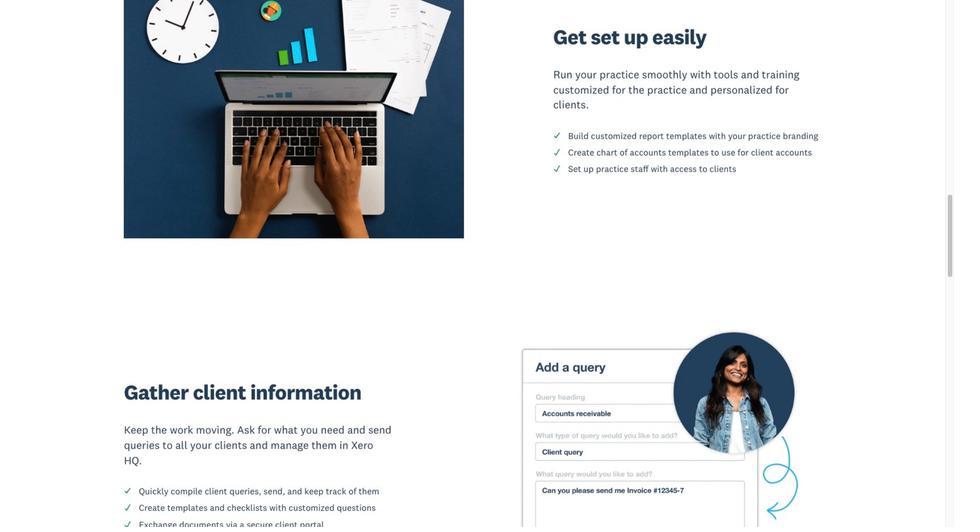 Task type: locate. For each thing, give the bounding box(es) containing it.
the client query interface in xero, with a query stating "can you please send me invoice #12345-7?" image
[[482, 322, 822, 528]]



Task type: vqa. For each thing, say whether or not it's contained in the screenshot.
A Xero user decorating a cake with blue icing. Social proof badges surrounding the circular image.
no



